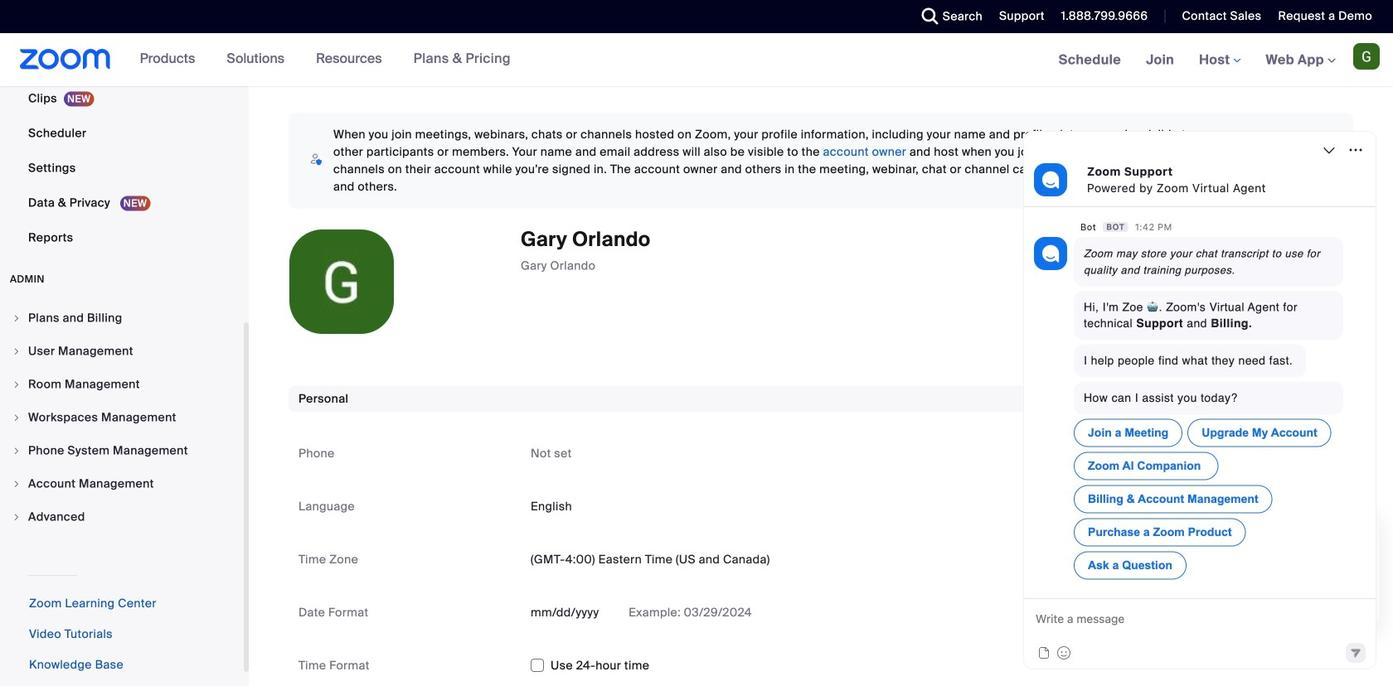 Task type: locate. For each thing, give the bounding box(es) containing it.
2 menu item from the top
[[0, 336, 244, 367]]

side navigation navigation
[[0, 0, 249, 687]]

5 menu item from the top
[[0, 435, 244, 467]]

profile picture image
[[1354, 43, 1380, 70]]

3 menu item from the top
[[0, 369, 244, 401]]

1 vertical spatial right image
[[12, 446, 22, 456]]

7 menu item from the top
[[0, 502, 244, 533]]

meetings navigation
[[1047, 33, 1394, 88]]

right image
[[12, 314, 22, 324], [12, 380, 22, 390], [12, 413, 22, 423], [12, 479, 22, 489]]

zoom logo image
[[20, 49, 111, 70]]

menu item
[[0, 303, 244, 334], [0, 336, 244, 367], [0, 369, 244, 401], [0, 402, 244, 434], [0, 435, 244, 467], [0, 469, 244, 500], [0, 502, 244, 533]]

0 vertical spatial right image
[[12, 347, 22, 357]]

right image
[[12, 347, 22, 357], [12, 446, 22, 456], [12, 513, 22, 523]]

2 vertical spatial right image
[[12, 513, 22, 523]]

banner
[[0, 33, 1394, 88]]

1 right image from the top
[[12, 347, 22, 357]]

2 right image from the top
[[12, 380, 22, 390]]



Task type: vqa. For each thing, say whether or not it's contained in the screenshot.
right icon related to 6th menu item from the bottom
yes



Task type: describe. For each thing, give the bounding box(es) containing it.
product information navigation
[[127, 33, 523, 86]]

6 menu item from the top
[[0, 469, 244, 500]]

1 menu item from the top
[[0, 303, 244, 334]]

2 right image from the top
[[12, 446, 22, 456]]

edit user photo image
[[328, 275, 355, 289]]

3 right image from the top
[[12, 513, 22, 523]]

admin menu menu
[[0, 303, 244, 535]]

user photo image
[[289, 230, 394, 334]]

4 menu item from the top
[[0, 402, 244, 434]]

3 right image from the top
[[12, 413, 22, 423]]

4 right image from the top
[[12, 479, 22, 489]]

1 right image from the top
[[12, 314, 22, 324]]

personal menu menu
[[0, 0, 244, 256]]



